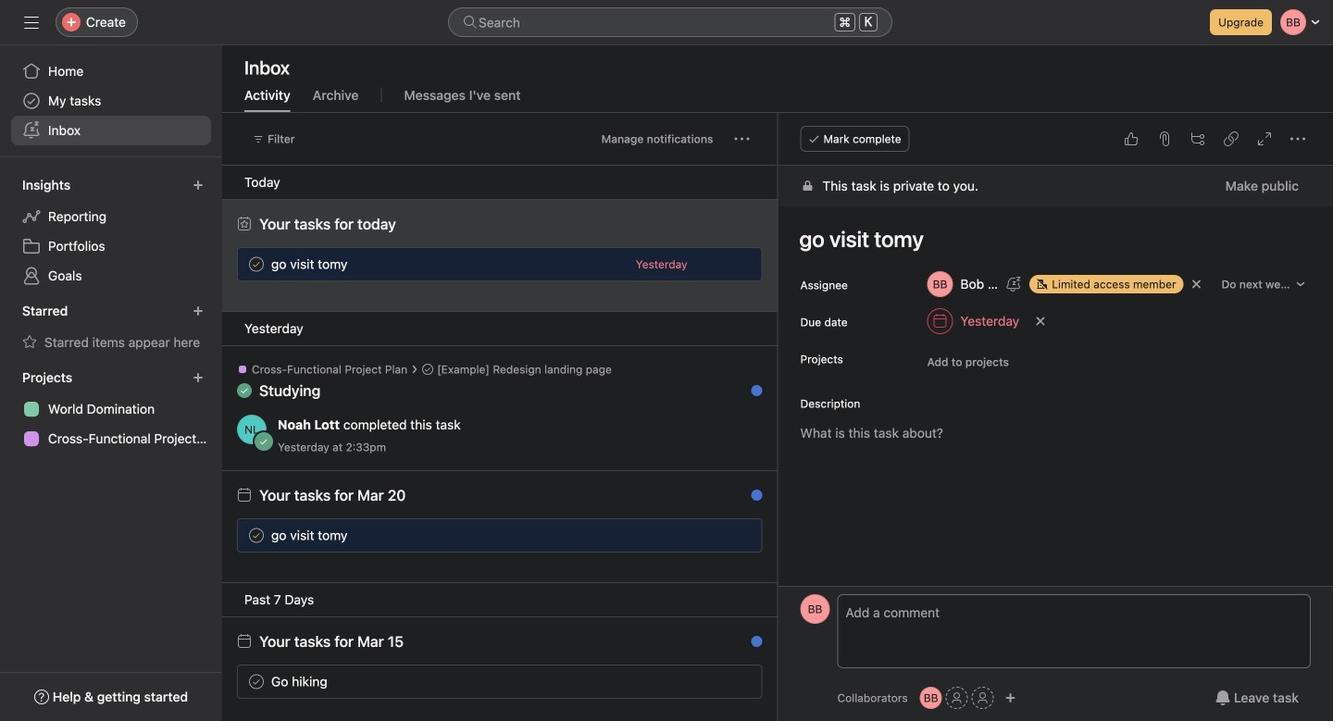 Task type: describe. For each thing, give the bounding box(es) containing it.
projects element
[[0, 361, 222, 457]]

your tasks for mar 20, task element
[[259, 487, 406, 504]]

2 0 likes. click to like this task image from the top
[[704, 528, 719, 543]]

mark complete image for second mark complete option from the top of the page
[[245, 525, 268, 547]]

add subtask image
[[1191, 132, 1206, 146]]

3 mark complete checkbox from the top
[[245, 671, 268, 693]]

0 likes. click to like this task image
[[1124, 132, 1139, 146]]

2 mark complete checkbox from the top
[[245, 525, 268, 547]]

2 0 comments image from the top
[[734, 528, 749, 543]]

add items to starred image
[[193, 306, 204, 317]]

mark complete image for 1st mark complete option
[[245, 253, 268, 276]]

more actions for this task image
[[1291, 132, 1306, 146]]

more actions image
[[735, 132, 750, 146]]

open user profile image
[[237, 415, 267, 445]]

new project or portfolio image
[[193, 372, 204, 383]]

Search tasks, projects, and more text field
[[448, 7, 893, 37]]

your tasks for mar 15, task element
[[259, 633, 404, 651]]

copy task link image
[[1224, 132, 1239, 146]]



Task type: vqa. For each thing, say whether or not it's contained in the screenshot.
add items to starred image
yes



Task type: locate. For each thing, give the bounding box(es) containing it.
starred element
[[0, 294, 222, 361]]

mark complete checkbox down your tasks for mar 15, task "element"
[[245, 671, 268, 693]]

0 comments image
[[734, 257, 749, 272], [734, 528, 749, 543]]

main content
[[778, 166, 1334, 721]]

1 0 comments image from the top
[[734, 257, 749, 272]]

add or remove collaborators image
[[1005, 693, 1016, 704]]

remove assignee image
[[1191, 279, 1202, 290]]

0 vertical spatial mark complete checkbox
[[245, 253, 268, 276]]

0 likes. click to like this task image
[[704, 257, 719, 272], [704, 528, 719, 543]]

clear due date image
[[1036, 316, 1047, 327]]

1 vertical spatial mark complete checkbox
[[245, 525, 268, 547]]

open user profile image
[[801, 595, 830, 624]]

1 vertical spatial mark complete image
[[245, 525, 268, 547]]

archive notification image
[[742, 493, 757, 507]]

go visit tomy dialog
[[778, 113, 1334, 721]]

global element
[[0, 45, 222, 157]]

Mark complete checkbox
[[245, 253, 268, 276], [245, 525, 268, 547], [245, 671, 268, 693]]

1 vertical spatial 0 comments image
[[734, 528, 749, 543]]

mark complete checkbox down your tasks for today, task element on the top
[[245, 253, 268, 276]]

mark complete image
[[245, 671, 268, 693]]

0 vertical spatial 0 likes. click to like this task image
[[704, 257, 719, 272]]

2 vertical spatial mark complete checkbox
[[245, 671, 268, 693]]

1 0 likes. click to like this task image from the top
[[704, 257, 719, 272]]

None field
[[448, 7, 893, 37]]

attachments: add a file to this task, go visit tomy image
[[1158, 132, 1172, 146]]

insights element
[[0, 169, 222, 294]]

archive notification image
[[742, 639, 757, 654]]

0 vertical spatial mark complete image
[[245, 253, 268, 276]]

mark complete image down your tasks for today, task element on the top
[[245, 253, 268, 276]]

1 mark complete checkbox from the top
[[245, 253, 268, 276]]

full screen image
[[1258, 132, 1272, 146]]

0 vertical spatial 0 comments image
[[734, 257, 749, 272]]

2 mark complete image from the top
[[245, 525, 268, 547]]

Task Name text field
[[788, 218, 1311, 260]]

mark complete image down your tasks for mar 20, task "element"
[[245, 525, 268, 547]]

new insights image
[[193, 180, 204, 191]]

hide sidebar image
[[24, 15, 39, 30]]

add or remove collaborators image
[[920, 687, 942, 709]]

1 mark complete image from the top
[[245, 253, 268, 276]]

mark complete image
[[245, 253, 268, 276], [245, 525, 268, 547]]

1 vertical spatial 0 likes. click to like this task image
[[704, 528, 719, 543]]

your tasks for today, task element
[[259, 215, 396, 233]]

mark complete checkbox down your tasks for mar 20, task "element"
[[245, 525, 268, 547]]



